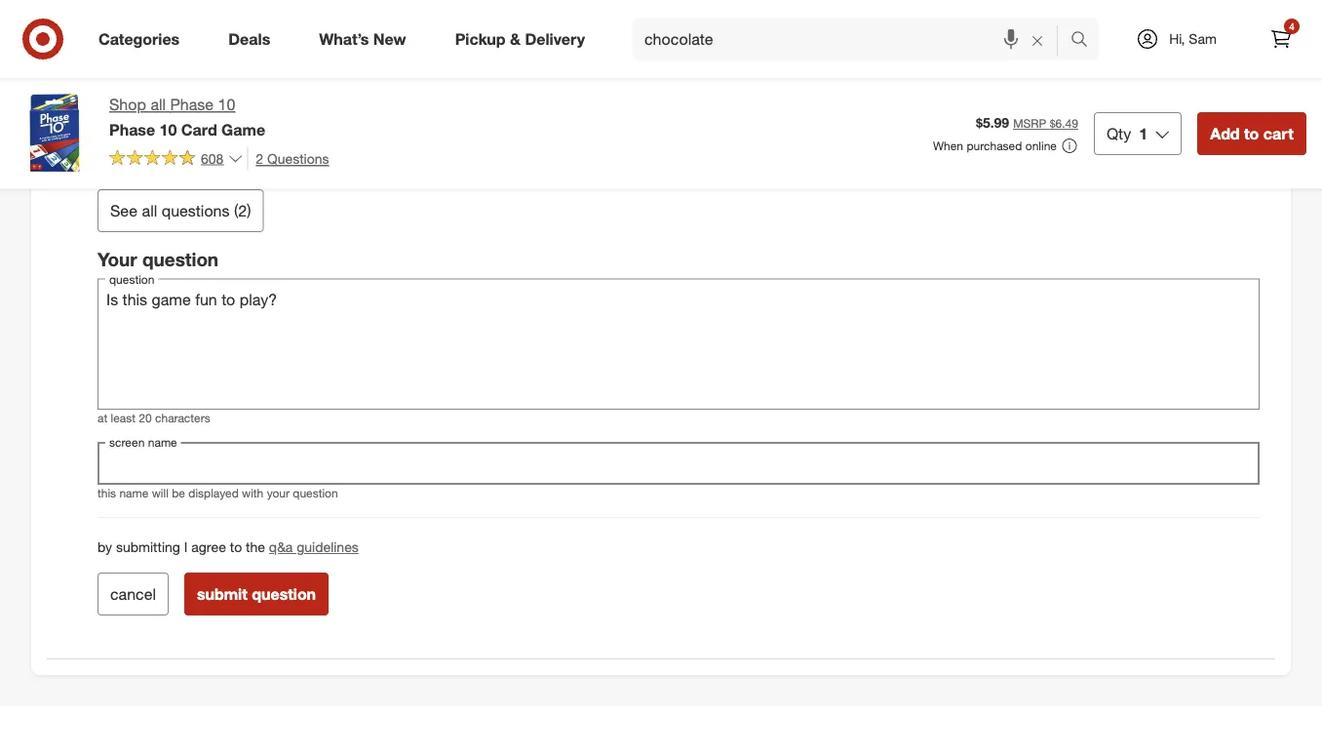 Task type: describe. For each thing, give the bounding box(es) containing it.
answer it button
[[117, 118, 183, 150]]

expert
[[152, 91, 186, 106]]

0 horizontal spatial 4
[[179, 18, 185, 33]]

when
[[933, 138, 964, 153]]

0 horizontal spatial 10
[[160, 120, 177, 139]]

submitting
[[116, 539, 180, 556]]

your
[[267, 486, 290, 501]]

deals link
[[212, 18, 295, 60]]

shop
[[109, 95, 146, 114]]

deals
[[228, 29, 270, 48]]

guidelines
[[297, 539, 359, 556]]

see all questions ( 2 )
[[110, 201, 251, 220]]

hi,
[[1170, 30, 1186, 47]]

add to cart button
[[1198, 112, 1307, 155]]

1 horizontal spatial 4
[[267, 70, 274, 85]]

your
[[98, 248, 137, 271]]

it
[[168, 127, 174, 141]]

game
[[222, 120, 265, 139]]

uno
[[301, 51, 331, 68]]

what's
[[319, 29, 369, 48]]

0 vertical spatial -
[[171, 18, 175, 33]]

1 vertical spatial 2
[[238, 201, 247, 220]]

add to cart
[[1211, 124, 1295, 143]]

submit question
[[197, 585, 316, 604]]

Is this game fun to play? text field
[[98, 279, 1260, 410]]

this
[[98, 486, 116, 501]]

q&a
[[269, 539, 293, 556]]

brand
[[117, 91, 149, 106]]

2 questions
[[256, 150, 329, 167]]

mattel currently only offers uno braille (product code gmm14).
[[134, 51, 523, 68]]

categories link
[[82, 18, 204, 60]]

braille
[[335, 51, 372, 68]]

$6.49
[[1050, 116, 1079, 131]]

new
[[374, 29, 406, 48]]

not helpful  (0)
[[405, 70, 478, 85]]

see
[[110, 201, 138, 220]]

agree
[[191, 539, 226, 556]]

(
[[234, 201, 238, 220]]

2 inside 2 questions link
[[256, 150, 264, 167]]

1 vertical spatial phase
[[109, 120, 155, 139]]

1 vertical spatial years
[[277, 70, 305, 85]]

1 vertical spatial ago
[[308, 70, 328, 85]]

questions
[[267, 150, 329, 167]]

qty 1
[[1107, 124, 1148, 143]]

608 link
[[109, 147, 243, 171]]

online
[[1026, 138, 1057, 153]]

1 vertical spatial question
[[293, 486, 338, 501]]

all for shop
[[151, 95, 166, 114]]

least
[[111, 411, 136, 426]]

card
[[181, 120, 217, 139]]

characters
[[155, 411, 210, 426]]

question for submit question
[[252, 585, 316, 604]]

helpful
[[427, 70, 462, 85]]

delivery
[[525, 29, 585, 48]]

0 vertical spatial ago
[[220, 18, 239, 33]]

msrp
[[1014, 116, 1047, 131]]

be
[[172, 486, 185, 501]]

displayed
[[189, 486, 239, 501]]

608
[[201, 150, 224, 167]]

answer it
[[126, 127, 174, 141]]

what's new
[[319, 29, 406, 48]]

qty
[[1107, 124, 1132, 143]]

cancel
[[110, 585, 156, 604]]

image of phase 10 card game image
[[16, 94, 94, 172]]

at least 20 characters
[[98, 411, 210, 426]]

kingsmommy
[[98, 18, 168, 33]]

what's new link
[[303, 18, 431, 60]]

cancel button
[[98, 573, 169, 616]]

mattel consumer services - 4 years ago
[[117, 70, 328, 85]]

gmm14).
[[466, 51, 523, 68]]

pickup & delivery
[[455, 29, 585, 48]]

1 horizontal spatial 10
[[218, 95, 235, 114]]



Task type: locate. For each thing, give the bounding box(es) containing it.
2 horizontal spatial 4
[[1290, 20, 1295, 32]]

1 horizontal spatial to
[[1245, 124, 1260, 143]]

all right brand
[[151, 95, 166, 114]]

submit question button
[[184, 573, 329, 616]]

question for your question
[[142, 248, 219, 271]]

0 horizontal spatial -
[[171, 18, 175, 33]]

0 vertical spatial to
[[1245, 124, 1260, 143]]

not
[[405, 70, 423, 85]]

question right your
[[293, 486, 338, 501]]

2 (0) from the left
[[465, 70, 478, 85]]

name
[[119, 486, 149, 501]]

categories
[[99, 29, 180, 48]]

1 horizontal spatial phase
[[170, 95, 214, 114]]

(product
[[376, 51, 428, 68]]

0 horizontal spatial years
[[188, 18, 216, 33]]

0 vertical spatial years
[[188, 18, 216, 33]]

20
[[139, 411, 152, 426]]

mattel up brand
[[117, 70, 150, 85]]

1 horizontal spatial ago
[[308, 70, 328, 85]]

to left the the
[[230, 539, 242, 556]]

(0) right helpful
[[465, 70, 478, 85]]

(0) inside helpful  (0) 'button'
[[380, 70, 393, 85]]

None text field
[[98, 442, 1260, 485]]

years
[[188, 18, 216, 33], [277, 70, 305, 85]]

0 vertical spatial phase
[[170, 95, 214, 114]]

1 horizontal spatial (0)
[[465, 70, 478, 85]]

)
[[247, 201, 251, 220]]

0 vertical spatial mattel
[[134, 51, 172, 68]]

only
[[233, 51, 259, 68]]

0 vertical spatial 10
[[218, 95, 235, 114]]

2 down game
[[256, 150, 264, 167]]

purchased
[[967, 138, 1023, 153]]

1 horizontal spatial -
[[260, 70, 264, 85]]

10
[[218, 95, 235, 114], [160, 120, 177, 139]]

not helpful  (0) button
[[405, 69, 478, 86]]

pickup & delivery link
[[439, 18, 610, 60]]

0 horizontal spatial ago
[[220, 18, 239, 33]]

answer
[[126, 127, 165, 141]]

4 down 'offers'
[[267, 70, 274, 85]]

mattel
[[134, 51, 172, 68], [117, 70, 150, 85]]

years down 'offers'
[[277, 70, 305, 85]]

0 vertical spatial all
[[151, 95, 166, 114]]

2
[[256, 150, 264, 167], [238, 201, 247, 220]]

$5.99
[[977, 114, 1010, 131]]

ago up only
[[220, 18, 239, 33]]

1 horizontal spatial years
[[277, 70, 305, 85]]

with
[[242, 486, 264, 501]]

- down 'offers'
[[260, 70, 264, 85]]

helpful  (0)
[[340, 70, 393, 85]]

mattel for mattel consumer services - 4 years ago
[[117, 70, 150, 85]]

by
[[98, 539, 112, 556]]

shop all phase 10 phase 10 card game
[[109, 95, 265, 139]]

2 questions link
[[247, 147, 329, 169]]

(0) down (product at the left of the page
[[380, 70, 393, 85]]

your question
[[98, 248, 219, 271]]

What can we help you find? suggestions appear below search field
[[633, 18, 1076, 60]]

when purchased online
[[933, 138, 1057, 153]]

4 up currently
[[179, 18, 185, 33]]

$5.99 msrp $6.49
[[977, 114, 1079, 131]]

0 horizontal spatial phase
[[109, 120, 155, 139]]

by submitting i agree to the q&a guidelines
[[98, 539, 359, 556]]

0 horizontal spatial 2
[[238, 201, 247, 220]]

question down q&a
[[252, 585, 316, 604]]

to right add
[[1245, 124, 1260, 143]]

0 vertical spatial 2
[[256, 150, 264, 167]]

services
[[211, 70, 256, 85]]

brand expert
[[117, 91, 186, 106]]

ago
[[220, 18, 239, 33], [308, 70, 328, 85]]

1 vertical spatial -
[[260, 70, 264, 85]]

all inside shop all phase 10 phase 10 card game
[[151, 95, 166, 114]]

1 vertical spatial all
[[142, 201, 157, 220]]

sam
[[1190, 30, 1217, 47]]

search button
[[1062, 18, 1109, 64]]

- right kingsmommy
[[171, 18, 175, 33]]

0 horizontal spatial (0)
[[380, 70, 393, 85]]

helpful  (0) button
[[340, 69, 393, 86]]

4
[[179, 18, 185, 33], [1290, 20, 1295, 32], [267, 70, 274, 85]]

i
[[184, 539, 188, 556]]

phase up card at the left
[[170, 95, 214, 114]]

1
[[1140, 124, 1148, 143]]

report
[[489, 70, 526, 85]]

2 right 'questions' at the left top of page
[[238, 201, 247, 220]]

1 (0) from the left
[[380, 70, 393, 85]]

to
[[1245, 124, 1260, 143], [230, 539, 242, 556]]

1 vertical spatial mattel
[[117, 70, 150, 85]]

2 vertical spatial question
[[252, 585, 316, 604]]

phase
[[170, 95, 214, 114], [109, 120, 155, 139]]

0 vertical spatial question
[[142, 248, 219, 271]]

1 vertical spatial 10
[[160, 120, 177, 139]]

helpful
[[340, 70, 377, 85]]

kingsmommy - 4 years ago
[[98, 18, 239, 33]]

all
[[151, 95, 166, 114], [142, 201, 157, 220]]

offers
[[262, 51, 297, 68]]

hi, sam
[[1170, 30, 1217, 47]]

4 right sam
[[1290, 20, 1295, 32]]

all for see
[[142, 201, 157, 220]]

years up currently
[[188, 18, 216, 33]]

mattel for mattel currently only offers uno braille (product code gmm14).
[[134, 51, 172, 68]]

phase down shop
[[109, 120, 155, 139]]

question down 'see all questions ( 2 )'
[[142, 248, 219, 271]]

&
[[510, 29, 521, 48]]

this name will be displayed with your question
[[98, 486, 338, 501]]

at
[[98, 411, 108, 426]]

the
[[246, 539, 265, 556]]

all right see
[[142, 201, 157, 220]]

report button
[[489, 69, 526, 86]]

0 horizontal spatial to
[[230, 539, 242, 556]]

search
[[1062, 31, 1109, 50]]

ago down uno on the top of page
[[308, 70, 328, 85]]

to inside button
[[1245, 124, 1260, 143]]

question inside button
[[252, 585, 316, 604]]

code
[[431, 51, 462, 68]]

1 vertical spatial to
[[230, 539, 242, 556]]

q&a guidelines button
[[269, 538, 359, 558]]

question
[[142, 248, 219, 271], [293, 486, 338, 501], [252, 585, 316, 604]]

1 horizontal spatial 2
[[256, 150, 264, 167]]

consumer
[[153, 70, 208, 85]]

4 link
[[1260, 18, 1303, 60]]

questions
[[162, 201, 230, 220]]

pickup
[[455, 29, 506, 48]]

currently
[[176, 51, 230, 68]]

mattel down 'categories'
[[134, 51, 172, 68]]

submit
[[197, 585, 248, 604]]

cart
[[1264, 124, 1295, 143]]

(0) inside not helpful  (0) "button"
[[465, 70, 478, 85]]

add
[[1211, 124, 1240, 143]]



Task type: vqa. For each thing, say whether or not it's contained in the screenshot.
The Submit
yes



